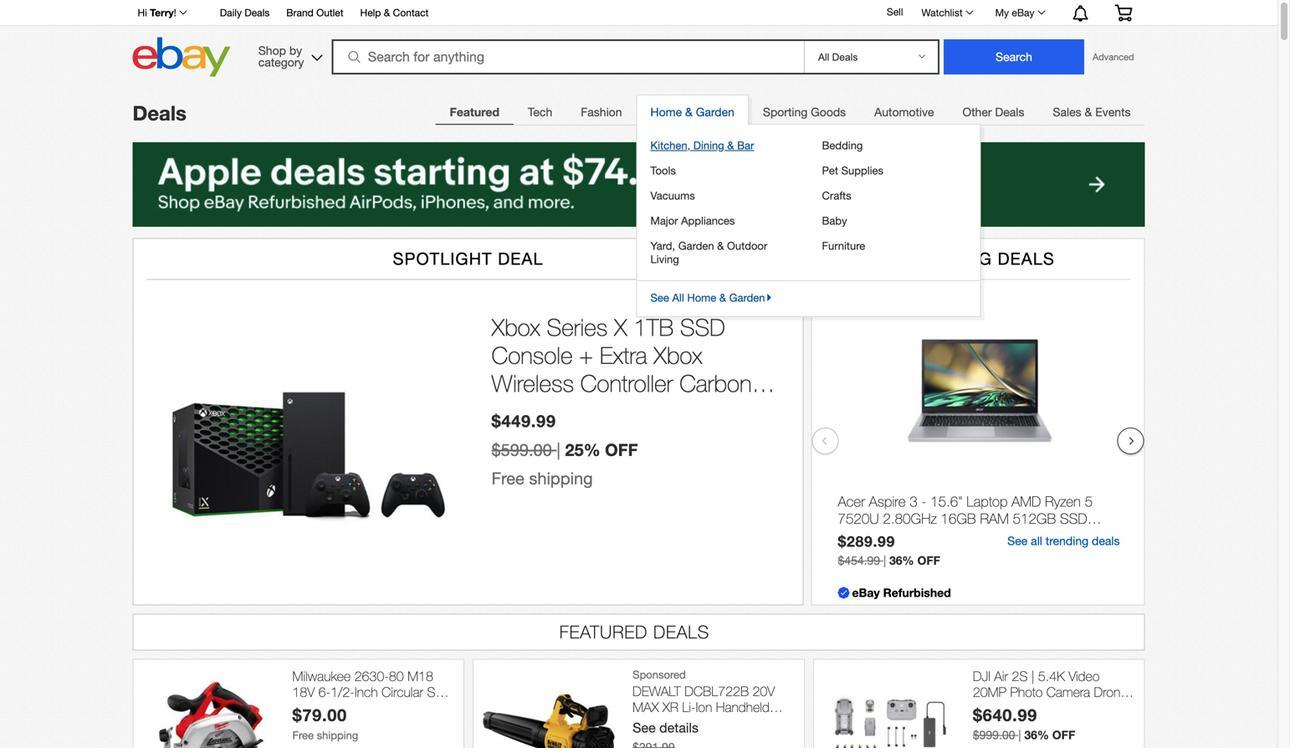 Task type: locate. For each thing, give the bounding box(es) containing it.
0 horizontal spatial -
[[292, 700, 297, 716]]

xbox
[[492, 313, 540, 341], [654, 341, 702, 369]]

sell link
[[879, 6, 911, 18]]

advanced
[[1093, 51, 1134, 62]]

&
[[384, 7, 390, 18], [685, 105, 693, 119], [1085, 105, 1092, 119]]

deals inside account 'navigation'
[[245, 7, 270, 18]]

0 vertical spatial off
[[605, 440, 638, 460]]

0 horizontal spatial free
[[292, 729, 314, 742]]

m18
[[408, 668, 433, 684]]

& for sales
[[1085, 105, 1092, 119]]

$599.00 | 25% off
[[492, 440, 638, 460]]

ssd
[[680, 313, 725, 341], [1060, 510, 1088, 527]]

milwaukee
[[292, 668, 351, 684]]

0 horizontal spatial shipping
[[317, 729, 358, 742]]

ssd down ryzen
[[1060, 510, 1088, 527]]

menu bar containing featured
[[436, 95, 1145, 129]]

1 horizontal spatial ssd
[[1060, 510, 1088, 527]]

carbon
[[680, 369, 752, 397]]

sponsored dewalt dcbl722b 20v max xr li-ion handheld blower (tool only) (5 ah) new
[[633, 668, 775, 747]]

deal
[[498, 249, 543, 268]]

extra
[[600, 341, 647, 369]]

(tool
[[674, 715, 700, 731]]

1 vertical spatial off
[[917, 554, 940, 567]]

ebay right my
[[1012, 7, 1035, 18]]

1 horizontal spatial ebay
[[1012, 7, 1035, 18]]

0 vertical spatial 36%
[[889, 554, 914, 567]]

ebay down $454.99 on the right of page
[[852, 586, 880, 599]]

deals for other deals
[[995, 105, 1025, 119]]

ssd right 1tb
[[680, 313, 725, 341]]

$454.99 | 36% off
[[838, 554, 940, 567]]

| down $640.99
[[1019, 728, 1021, 742]]

xbox down 1tb
[[654, 341, 702, 369]]

& right home
[[685, 105, 693, 119]]

2s
[[1012, 668, 1028, 684]]

terry
[[150, 7, 174, 18]]

2 vertical spatial off
[[1052, 728, 1075, 742]]

6-
[[318, 684, 331, 700]]

home & garden link
[[636, 95, 749, 129]]

ebay refurbished
[[852, 586, 951, 599]]

1 vertical spatial see
[[633, 720, 656, 736]]

0 vertical spatial ebay
[[1012, 7, 1035, 18]]

1 horizontal spatial free
[[492, 469, 524, 488]]

drone
[[1094, 684, 1128, 700]]

other
[[963, 105, 992, 119]]

see down the max
[[633, 720, 656, 736]]

- inside milwaukee 2630-80 m18 18v 6-1/2-inch circular saw -bare, reconditioned
[[292, 700, 297, 716]]

| left 25%
[[557, 440, 560, 460]]

events
[[1096, 105, 1131, 119]]

free down $79.00
[[292, 729, 314, 742]]

| inside $599.00 | 25% off
[[557, 440, 560, 460]]

1 vertical spatial free
[[292, 729, 314, 742]]

featured deals
[[560, 621, 710, 642]]

1 horizontal spatial see
[[1008, 534, 1028, 548]]

featured left the tech
[[450, 105, 499, 119]]

off down refurbished)
[[1052, 728, 1075, 742]]

& right help
[[384, 7, 390, 18]]

watchlist
[[922, 7, 963, 18]]

1 vertical spatial featured
[[560, 621, 648, 642]]

black
[[492, 398, 545, 425]]

0 horizontal spatial ssd
[[680, 313, 725, 341]]

36% up ebay refurbished
[[889, 554, 914, 567]]

automotive
[[875, 105, 934, 119]]

1 horizontal spatial &
[[685, 105, 693, 119]]

acer aspire 3 - 15.6" laptop amd ryzen 5 7520u 2.80ghz 16gb ram 512gb ssd w11h
[[838, 493, 1093, 544]]

36% down refurbished)
[[1024, 728, 1049, 742]]

| right 2s
[[1032, 668, 1035, 684]]

new
[[633, 731, 658, 747]]

other deals link
[[948, 95, 1039, 129]]

- right 3
[[922, 493, 927, 509]]

sporting
[[763, 105, 808, 119]]

video
[[1069, 668, 1100, 684]]

1 horizontal spatial -
[[922, 493, 927, 509]]

help & contact link
[[360, 4, 429, 23]]

see
[[1008, 534, 1028, 548], [633, 720, 656, 736]]

off up refurbished
[[917, 554, 940, 567]]

- down 18v
[[292, 700, 297, 716]]

apple deals starting at $74.99 shop ebay refurbished airpods, iphones, and more. image
[[133, 142, 1145, 227]]

0 horizontal spatial off
[[605, 440, 638, 460]]

dji
[[973, 668, 991, 684]]

$454.99
[[838, 554, 880, 567]]

see for see all trending deals
[[1008, 534, 1028, 548]]

0 horizontal spatial see
[[633, 720, 656, 736]]

trending
[[901, 249, 992, 268]]

tab list
[[436, 95, 1145, 129]]

trending
[[1046, 534, 1089, 548]]

1 vertical spatial shipping
[[317, 729, 358, 742]]

featured inside featured link
[[450, 105, 499, 119]]

& right sales
[[1085, 105, 1092, 119]]

|
[[557, 440, 560, 460], [884, 554, 886, 567], [1032, 668, 1035, 684], [1019, 728, 1021, 742]]

0 vertical spatial featured
[[450, 105, 499, 119]]

0 vertical spatial ssd
[[680, 313, 725, 341]]

1 horizontal spatial 36%
[[1024, 728, 1049, 742]]

menu bar
[[436, 95, 1145, 129]]

free down $599.00
[[492, 469, 524, 488]]

goods
[[811, 105, 846, 119]]

18v
[[292, 684, 315, 700]]

0 vertical spatial see
[[1008, 534, 1028, 548]]

xr
[[663, 699, 679, 715]]

off
[[605, 440, 638, 460], [917, 554, 940, 567], [1052, 728, 1075, 742]]

0 horizontal spatial 36%
[[889, 554, 914, 567]]

1 horizontal spatial featured
[[560, 621, 648, 642]]

off inside $640.99 $999.00 | 36% off
[[1052, 728, 1075, 742]]

36%
[[889, 554, 914, 567], [1024, 728, 1049, 742]]

fashion link
[[567, 95, 636, 129]]

$79.00 free shipping
[[292, 705, 358, 742]]

see details link
[[633, 720, 699, 736]]

daily deals link
[[220, 4, 270, 23]]

0 horizontal spatial featured
[[450, 105, 499, 119]]

shop by category button
[[251, 37, 326, 73]]

$289.99
[[838, 533, 895, 550]]

20v
[[753, 683, 775, 699]]

ebay
[[1012, 7, 1035, 18], [852, 586, 880, 599]]

sponsored
[[633, 668, 686, 681]]

hi terry !
[[138, 7, 176, 18]]

spotlight deal
[[393, 249, 543, 268]]

laptop
[[967, 493, 1008, 509]]

shipping down $79.00
[[317, 729, 358, 742]]

off for controller
[[605, 440, 638, 460]]

help & contact
[[360, 7, 429, 18]]

2 horizontal spatial &
[[1085, 105, 1092, 119]]

& inside account 'navigation'
[[384, 7, 390, 18]]

featured for featured deals
[[560, 621, 648, 642]]

dewalt
[[633, 683, 681, 699]]

off right 25%
[[605, 440, 638, 460]]

featured
[[450, 105, 499, 119], [560, 621, 648, 642]]

deals inside menu bar
[[995, 105, 1025, 119]]

only)
[[704, 715, 732, 731]]

2630-
[[354, 668, 389, 684]]

your shopping cart image
[[1114, 4, 1133, 21]]

| right $454.99 on the right of page
[[884, 554, 886, 567]]

1 horizontal spatial off
[[917, 554, 940, 567]]

!
[[174, 7, 176, 18]]

shipping inside $79.00 free shipping
[[317, 729, 358, 742]]

1 vertical spatial 36%
[[1024, 728, 1049, 742]]

sales
[[1053, 105, 1082, 119]]

2 horizontal spatial off
[[1052, 728, 1075, 742]]

see left all
[[1008, 534, 1028, 548]]

account navigation
[[128, 0, 1145, 26]]

my ebay link
[[986, 3, 1053, 23]]

7520u
[[838, 510, 879, 527]]

None submit
[[944, 39, 1084, 74]]

$999.00
[[973, 728, 1015, 742]]

brand outlet link
[[286, 4, 344, 23]]

xbox up 'console'
[[492, 313, 540, 341]]

0 horizontal spatial xbox
[[492, 313, 540, 341]]

0 horizontal spatial &
[[384, 7, 390, 18]]

see for see details
[[633, 720, 656, 736]]

0 vertical spatial shipping
[[529, 469, 593, 488]]

0 horizontal spatial ebay
[[852, 586, 880, 599]]

free
[[492, 469, 524, 488], [292, 729, 314, 742]]

tab list containing featured
[[436, 95, 1145, 129]]

featured up sponsored
[[560, 621, 648, 642]]

0 vertical spatial -
[[922, 493, 927, 509]]

1 vertical spatial ssd
[[1060, 510, 1088, 527]]

shipping down $599.00 | 25% off
[[529, 469, 593, 488]]

wireless
[[492, 369, 574, 397]]

1 vertical spatial -
[[292, 700, 297, 716]]

xbox series x 1tb ssd console + extra xbox wireless controller carbon black
[[492, 313, 752, 425]]

reconditioned
[[330, 700, 411, 716]]



Task type: vqa. For each thing, say whether or not it's contained in the screenshot.
Trending Deals's Deals
yes



Task type: describe. For each thing, give the bounding box(es) containing it.
80
[[389, 668, 404, 684]]

2.80ghz
[[883, 510, 937, 527]]

my
[[995, 7, 1009, 18]]

home & garden
[[651, 105, 735, 119]]

Search for anything text field
[[334, 41, 801, 73]]

acer aspire 3 - 15.6" laptop amd ryzen 5 7520u 2.80ghz 16gb ram 512gb ssd w11h link
[[838, 493, 1120, 544]]

trending deals
[[901, 249, 1055, 268]]

36% inside $640.99 $999.00 | 36% off
[[1024, 728, 1049, 742]]

all
[[1031, 534, 1043, 548]]

1 horizontal spatial shipping
[[529, 469, 593, 488]]

garden
[[696, 105, 735, 119]]

dewalt dcbl722b 20v max xr li-ion handheld blower (tool only) (5 ah) new link
[[633, 683, 796, 747]]

outlet
[[316, 7, 344, 18]]

tech link
[[514, 95, 567, 129]]

& for help
[[384, 7, 390, 18]]

see details
[[633, 720, 699, 736]]

deals
[[1092, 534, 1120, 548]]

deals for daily deals
[[245, 7, 270, 18]]

hi
[[138, 7, 147, 18]]

max
[[633, 699, 659, 715]]

featured for featured
[[450, 105, 499, 119]]

none submit inside shop by category banner
[[944, 39, 1084, 74]]

aspire
[[869, 493, 906, 509]]

daily deals
[[220, 7, 270, 18]]

daily
[[220, 7, 242, 18]]

16gb
[[941, 510, 976, 527]]

15.6"
[[931, 493, 963, 509]]

details
[[659, 720, 699, 736]]

1/2-
[[331, 684, 355, 700]]

home
[[651, 105, 682, 119]]

photo
[[1010, 684, 1043, 700]]

- inside the acer aspire 3 - 15.6" laptop amd ryzen 5 7520u 2.80ghz 16gb ram 512gb ssd w11h
[[922, 493, 927, 509]]

spotlight
[[393, 249, 492, 268]]

off for 2.80ghz
[[917, 554, 940, 567]]

ion
[[696, 699, 712, 715]]

$449.99
[[492, 411, 556, 431]]

deals link
[[133, 101, 187, 125]]

deals for trending deals
[[998, 249, 1055, 268]]

1tb
[[634, 313, 674, 341]]

ebay inside account 'navigation'
[[1012, 7, 1035, 18]]

xbox series x 1tb ssd console + extra xbox wireless controller carbon black link
[[492, 313, 786, 425]]

shop by category
[[258, 44, 304, 69]]

sales & events
[[1053, 105, 1131, 119]]

1 horizontal spatial xbox
[[654, 341, 702, 369]]

bare,
[[297, 700, 327, 716]]

ram
[[980, 510, 1009, 527]]

free inside $79.00 free shipping
[[292, 729, 314, 742]]

inch
[[355, 684, 378, 700]]

$599.00
[[492, 440, 552, 460]]

dcbl722b
[[685, 683, 749, 699]]

ah)
[[750, 715, 768, 731]]

& for home
[[685, 105, 693, 119]]

handheld
[[716, 699, 770, 715]]

help
[[360, 7, 381, 18]]

refurbished)
[[999, 700, 1069, 716]]

shop
[[258, 44, 286, 57]]

advanced link
[[1084, 40, 1143, 74]]

1 vertical spatial ebay
[[852, 586, 880, 599]]

console
[[492, 341, 573, 369]]

(dji-
[[973, 700, 999, 716]]

shop by category banner
[[128, 0, 1145, 81]]

sporting goods link
[[749, 95, 860, 129]]

refurbished
[[883, 586, 951, 599]]

0 vertical spatial free
[[492, 469, 524, 488]]

air
[[994, 668, 1008, 684]]

milwaukee 2630-80 m18 18v 6-1/2-inch circular saw -bare, reconditioned link
[[292, 668, 455, 716]]

fashion
[[581, 105, 622, 119]]

$640.99
[[973, 705, 1038, 725]]

ryzen
[[1045, 493, 1081, 509]]

my ebay
[[995, 7, 1035, 18]]

free shipping
[[492, 469, 593, 488]]

circular
[[382, 684, 423, 700]]

featured link
[[436, 95, 514, 129]]

milwaukee 2630-80 m18 18v 6-1/2-inch circular saw -bare, reconditioned
[[292, 668, 452, 716]]

| inside $640.99 $999.00 | 36% off
[[1019, 728, 1021, 742]]

ssd inside xbox series x 1tb ssd console + extra xbox wireless controller carbon black
[[680, 313, 725, 341]]

ssd inside the acer aspire 3 - 15.6" laptop amd ryzen 5 7520u 2.80ghz 16gb ram 512gb ssd w11h
[[1060, 510, 1088, 527]]

watchlist link
[[912, 3, 981, 23]]

5
[[1085, 493, 1093, 509]]

| inside dji air 2s | 5.4k video 20mp photo camera drone (dji-refurbished)
[[1032, 668, 1035, 684]]

dji air 2s | 5.4k video 20mp photo camera drone (dji-refurbished) link
[[973, 668, 1136, 716]]

5.4k
[[1038, 668, 1065, 684]]

w11h
[[838, 527, 876, 544]]

other deals
[[963, 105, 1025, 119]]

$79.00
[[292, 705, 347, 725]]

deals for featured deals
[[654, 621, 710, 642]]

category
[[258, 55, 304, 69]]



